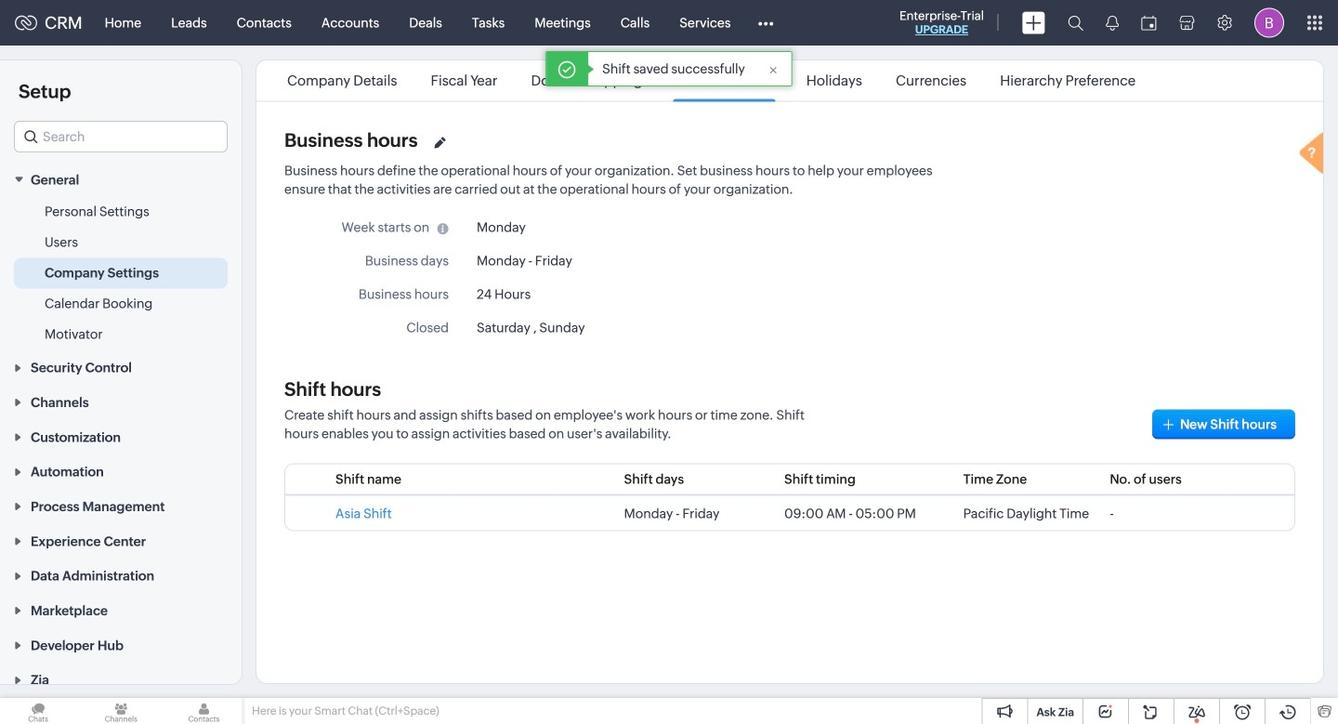 Task type: vqa. For each thing, say whether or not it's contained in the screenshot.
SMS
no



Task type: locate. For each thing, give the bounding box(es) containing it.
Other Modules field
[[746, 8, 786, 38]]

region
[[0, 196, 242, 350]]

help image
[[1296, 130, 1333, 180]]

contacts image
[[166, 698, 242, 724]]

logo image
[[15, 15, 37, 30]]

None field
[[14, 121, 228, 152]]

profile element
[[1244, 0, 1296, 45]]

chats image
[[0, 698, 76, 724]]

search image
[[1068, 15, 1084, 31]]

signals image
[[1106, 15, 1119, 31]]

search element
[[1057, 0, 1095, 46]]

create menu element
[[1011, 0, 1057, 45]]

list
[[270, 60, 1153, 101]]

create menu image
[[1022, 12, 1046, 34]]

calendar image
[[1141, 15, 1157, 30]]

channels image
[[83, 698, 159, 724]]

Search text field
[[15, 122, 227, 152]]



Task type: describe. For each thing, give the bounding box(es) containing it.
signals element
[[1095, 0, 1130, 46]]

profile image
[[1255, 8, 1285, 38]]



